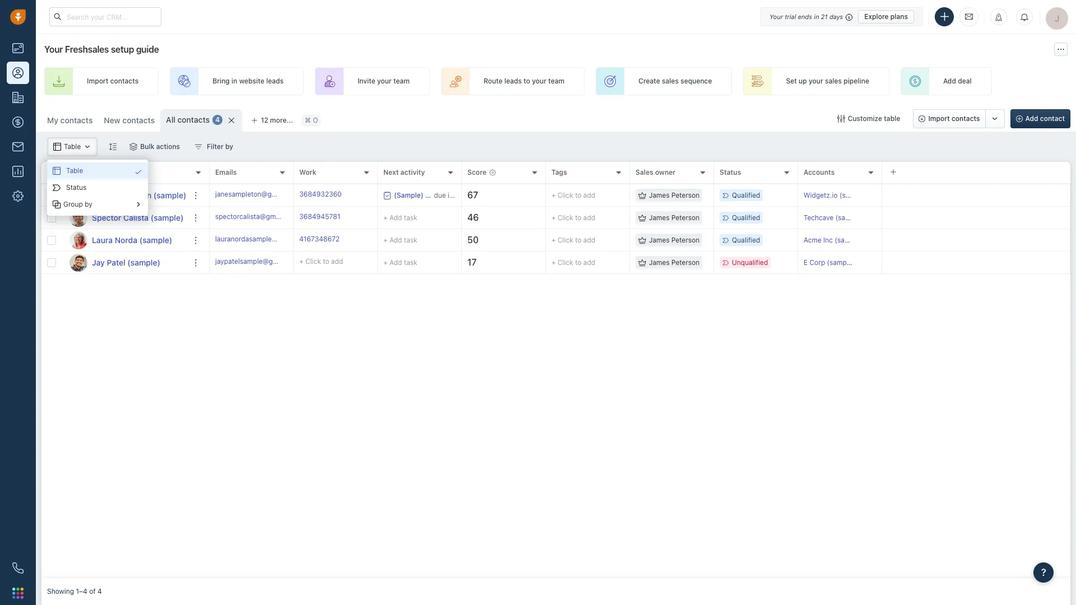 Task type: vqa. For each thing, say whether or not it's contained in the screenshot.
Group
yes



Task type: describe. For each thing, give the bounding box(es) containing it.
table
[[66, 167, 83, 175]]

menu containing table
[[47, 160, 148, 216]]

explore
[[865, 12, 889, 20]]

container_wx8msf4aqz5i3rn1 image left group
[[53, 201, 61, 209]]

container_wx8msf4aqz5i3rn1 image for group by
[[135, 201, 142, 209]]

explore plans link
[[859, 10, 915, 23]]

by
[[85, 200, 92, 209]]

Search your CRM... text field
[[49, 7, 162, 26]]



Task type: locate. For each thing, give the bounding box(es) containing it.
container_wx8msf4aqz5i3rn1 image for table
[[135, 168, 142, 176]]

0 vertical spatial container_wx8msf4aqz5i3rn1 image
[[53, 167, 61, 175]]

1 vertical spatial container_wx8msf4aqz5i3rn1 image
[[53, 184, 61, 192]]

container_wx8msf4aqz5i3rn1 image for status
[[53, 184, 61, 192]]

group
[[63, 200, 83, 209]]

container_wx8msf4aqz5i3rn1 image
[[135, 168, 142, 176], [53, 201, 61, 209], [135, 201, 142, 209]]

send email image
[[966, 12, 974, 21]]

container_wx8msf4aqz5i3rn1 image left status
[[53, 184, 61, 192]]

container_wx8msf4aqz5i3rn1 image right by on the left top
[[135, 201, 142, 209]]

status
[[66, 184, 87, 192]]

group by
[[63, 200, 92, 209]]

menu
[[47, 160, 148, 216]]

2 container_wx8msf4aqz5i3rn1 image from the top
[[53, 184, 61, 192]]

group by menu item
[[47, 196, 148, 213]]

freshworks switcher image
[[12, 588, 24, 599]]

container_wx8msf4aqz5i3rn1 image for table
[[53, 167, 61, 175]]

explore plans
[[865, 12, 909, 20]]

phone image
[[7, 557, 29, 580]]

1 container_wx8msf4aqz5i3rn1 image from the top
[[53, 167, 61, 175]]

shade muted image
[[844, 12, 853, 21]]

container_wx8msf4aqz5i3rn1 image left "table"
[[53, 167, 61, 175]]

container_wx8msf4aqz5i3rn1 image
[[53, 167, 61, 175], [53, 184, 61, 192]]

container_wx8msf4aqz5i3rn1 image up group by menu item
[[135, 168, 142, 176]]

plans
[[891, 12, 909, 20]]



